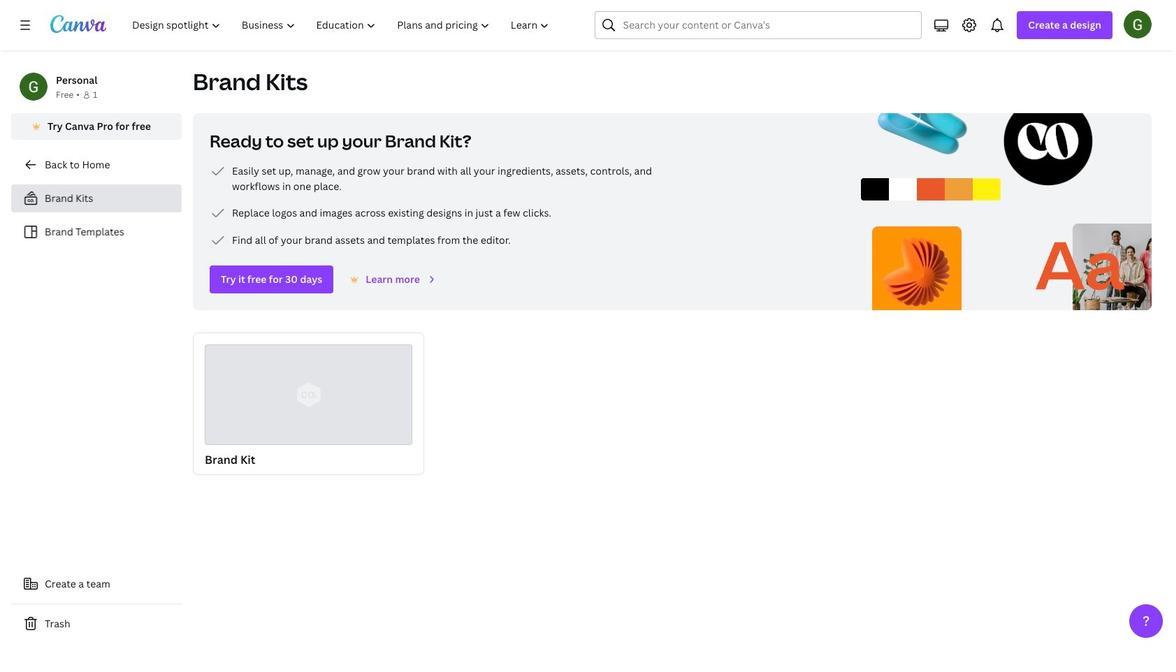Task type: locate. For each thing, give the bounding box(es) containing it.
top level navigation element
[[123, 11, 562, 39]]

Search search field
[[623, 12, 894, 38]]

list
[[210, 163, 657, 249], [11, 185, 182, 246]]

None search field
[[595, 11, 922, 39]]

gary orlando image
[[1124, 10, 1152, 38]]

0 horizontal spatial list
[[11, 185, 182, 246]]



Task type: describe. For each thing, give the bounding box(es) containing it.
1 horizontal spatial list
[[210, 163, 657, 249]]



Task type: vqa. For each thing, say whether or not it's contained in the screenshot.
To
no



